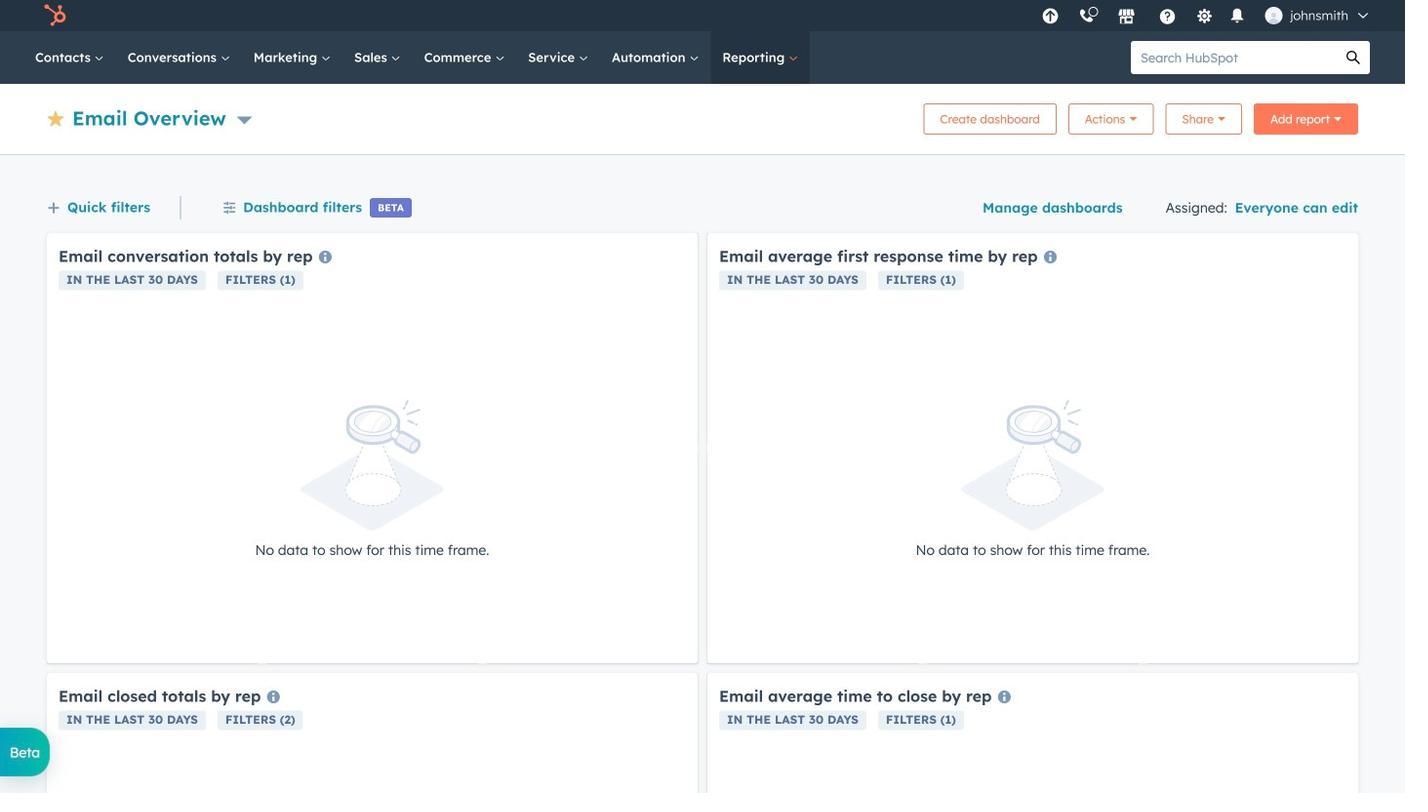 Task type: locate. For each thing, give the bounding box(es) containing it.
menu
[[1032, 0, 1382, 31]]

marketplaces image
[[1118, 9, 1135, 26]]

john smith image
[[1265, 7, 1283, 24]]

banner
[[47, 98, 1359, 135]]

Search HubSpot search field
[[1131, 41, 1337, 74]]

email average time to close by rep element
[[708, 673, 1359, 793]]



Task type: describe. For each thing, give the bounding box(es) containing it.
email average first response time by rep element
[[708, 233, 1359, 664]]

email conversation totals by rep element
[[47, 233, 698, 664]]

email closed totals by rep element
[[47, 673, 698, 793]]



Task type: vqa. For each thing, say whether or not it's contained in the screenshot.
dialog on the right
no



